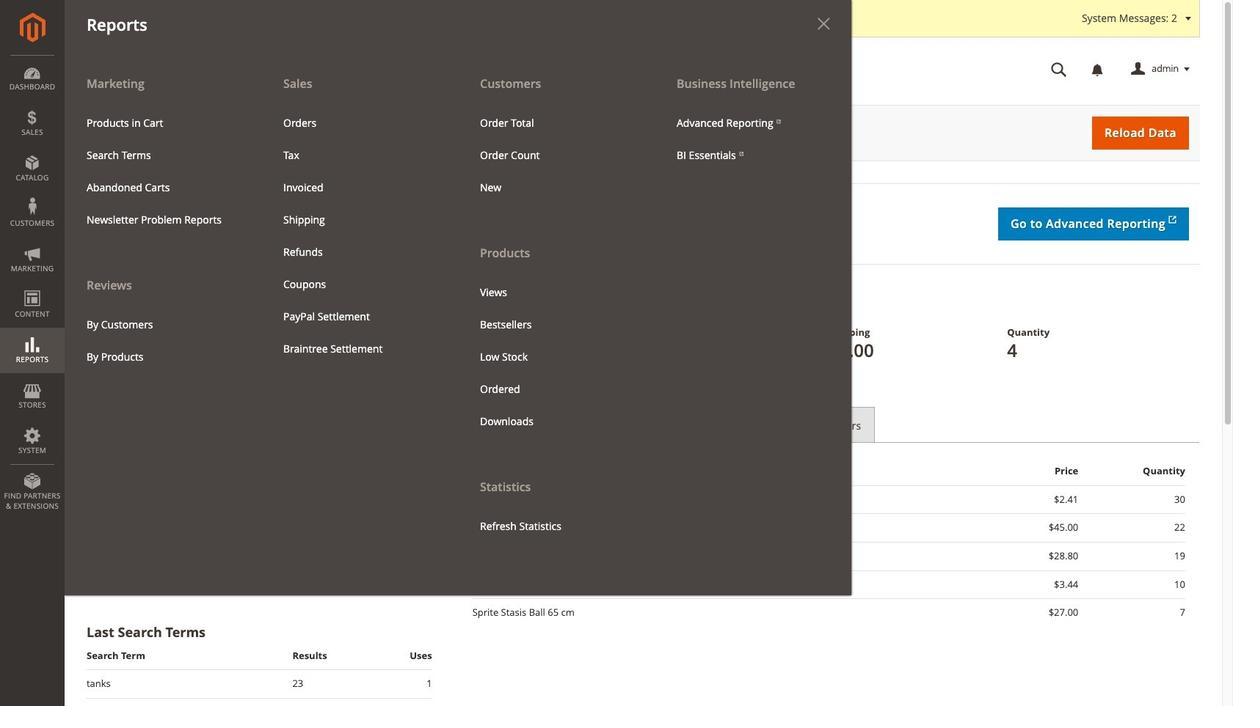 Task type: vqa. For each thing, say whether or not it's contained in the screenshot.
text field
no



Task type: locate. For each thing, give the bounding box(es) containing it.
menu bar
[[0, 0, 852, 596]]

menu
[[65, 67, 852, 596], [65, 67, 261, 373], [458, 67, 655, 543], [76, 107, 250, 236], [272, 107, 447, 366], [469, 107, 644, 204], [666, 107, 841, 172], [469, 276, 644, 438], [76, 309, 250, 373]]

magento admin panel image
[[19, 12, 45, 43]]



